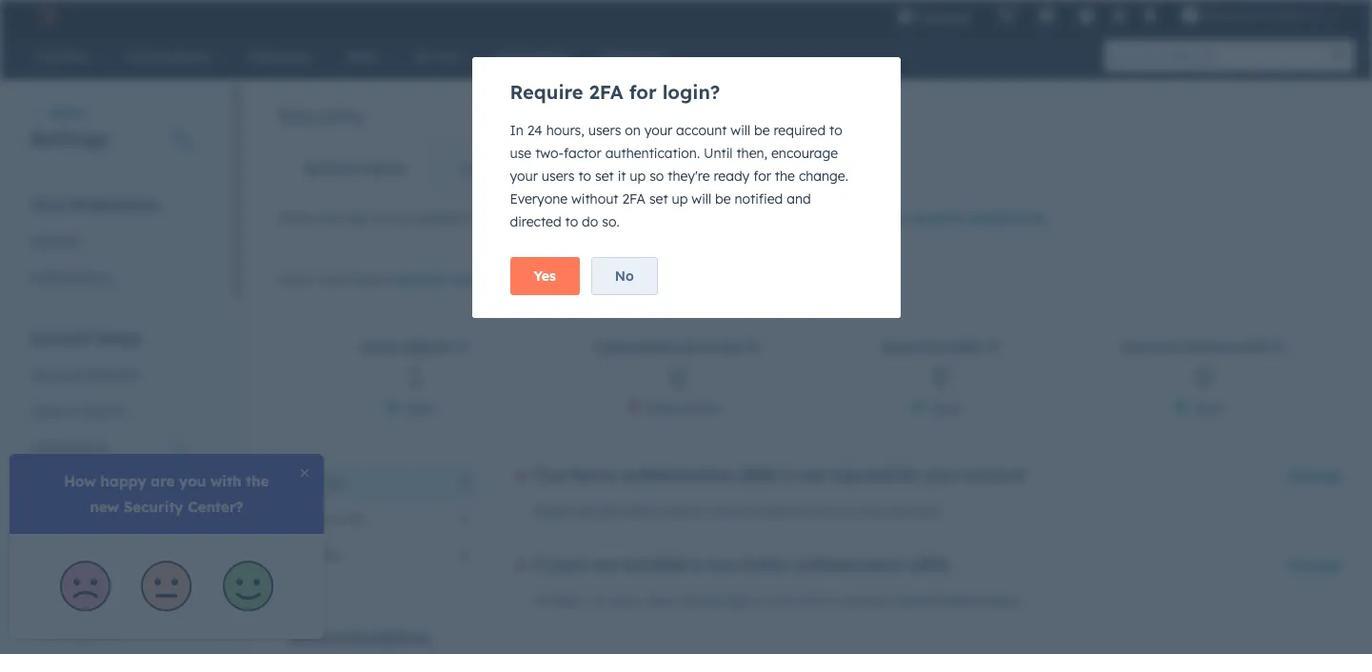 Task type: describe. For each thing, give the bounding box(es) containing it.
to right access
[[841, 503, 854, 520]]

2 vertical spatial for
[[898, 466, 920, 485]]

private apps
[[42, 511, 122, 529]]

help button
[[1071, 0, 1103, 30]]

0 for enrolled
[[670, 360, 686, 393]]

hubspot link
[[23, 4, 71, 27]]

recommendations
[[289, 629, 430, 648]]

and
[[787, 190, 811, 208]]

private apps link
[[19, 502, 199, 538]]

upgrade image
[[897, 9, 915, 26]]

2 horizontal spatial users
[[944, 340, 982, 355]]

in
[[510, 122, 524, 139]]

1 horizontal spatial set
[[649, 190, 668, 208]]

settings,
[[818, 210, 871, 227]]

private inside private apps link
[[42, 511, 86, 529]]

1 vertical spatial enrolled
[[624, 555, 685, 574]]

inactive for inactive private apps
[[1121, 340, 1180, 355]]

require 2fa for login?
[[510, 80, 720, 104]]

1 vertical spatial reduce
[[844, 592, 887, 609]]

of
[[595, 592, 608, 609]]

1 vertical spatial required
[[829, 466, 894, 485]]

marketplaces image
[[1038, 9, 1056, 26]]

risk for low risk
[[318, 547, 340, 564]]

0 horizontal spatial security
[[394, 271, 447, 289]]

medium risk
[[289, 510, 365, 528]]

notified
[[735, 190, 783, 208]]

apps for private apps
[[90, 511, 122, 529]]

low risk
[[289, 547, 340, 564]]

2 vertical spatial factor
[[743, 555, 789, 574]]

activity
[[529, 160, 576, 177]]

they're
[[668, 168, 710, 185]]

1 vertical spatial authentication
[[794, 555, 906, 574]]

notifications button
[[1135, 0, 1167, 30]]

users & teams
[[30, 403, 123, 420]]

search image
[[1332, 50, 1346, 63]]

users up least at left
[[549, 555, 589, 574]]

authentication.
[[605, 145, 700, 162]]

it
[[618, 168, 626, 185]]

calling icon image
[[998, 8, 1016, 25]]

studios
[[1265, 8, 1309, 23]]

in 24 hours, users on your account will be required to use two-factor authentication. until then, encourage your users to set it up so they're ready for the change. everyone without 2fa set up will be notified and directed to do so.
[[510, 122, 848, 230]]

so
[[650, 168, 664, 185]]

your preferences
[[30, 195, 159, 214]]

hubspot image
[[34, 4, 57, 27]]

do
[[582, 213, 598, 230]]

1 vertical spatial in
[[690, 555, 704, 574]]

good for admins
[[405, 400, 435, 415]]

are
[[594, 555, 619, 574]]

login?
[[663, 80, 720, 104]]

1 vertical spatial account
[[965, 466, 1026, 485]]

security center link
[[278, 146, 433, 191]]

1 horizontal spatial will
[[692, 190, 711, 208]]

1 horizontal spatial up
[[672, 190, 688, 208]]

on
[[625, 122, 641, 139]]

0 users are enrolled in two-factor authentication (2fa)
[[534, 555, 950, 574]]

without
[[571, 190, 619, 208]]

risk for medium risk
[[343, 510, 365, 528]]

0 vertical spatial enrolled
[[636, 340, 700, 355]]

require
[[510, 80, 583, 104]]

settings link
[[1107, 5, 1131, 25]]

two-
[[534, 466, 571, 485]]

integrations button
[[19, 430, 199, 466]]

to right with
[[827, 592, 840, 609]]

24
[[527, 122, 543, 139]]

apoptosis studios 2
[[1203, 8, 1319, 23]]

notifications image
[[1142, 9, 1159, 26]]

risk for high risk
[[322, 474, 344, 491]]

apoptosis
[[1203, 8, 1262, 23]]

2 horizontal spatial security
[[912, 210, 965, 227]]

until
[[704, 145, 733, 162]]

required inside in 24 hours, users on your account will be required to use two-factor authentication. until then, encourage your users to set it up so they're ready for the change. everyone without 2fa set up will be notified and directed to do so.
[[774, 122, 826, 139]]

setup
[[97, 329, 141, 348]]

.
[[1047, 210, 1050, 227]]

2 vertical spatial will
[[370, 210, 390, 227]]

0 for private
[[1196, 360, 1212, 393]]

account defaults
[[30, 367, 138, 384]]

help image
[[1078, 9, 1096, 26]]

these settings will be applied to the entire account. to manage your personal security settings, go to security preferences .
[[277, 210, 1050, 227]]

requiring 2fa helps reduce unauthorized access to your account.
[[534, 503, 943, 520]]

factor inside in 24 hours, users on your account will be required to use two-factor authentication. until then, encourage your users to set it up so they're ready for the change. everyone without 2fa set up will be notified and directed to do so.
[[564, 145, 602, 162]]

two-factor authentication (2fa) is not required for your account
[[534, 466, 1026, 485]]

users up everyone
[[542, 168, 575, 185]]

good for private
[[1194, 400, 1223, 415]]

settings for settings & activity
[[461, 160, 512, 177]]

users left the should at the bottom of page
[[644, 592, 677, 609]]

tracking code
[[30, 624, 120, 641]]

0 vertical spatial unauthorized
[[708, 503, 791, 520]]

with
[[770, 592, 796, 609]]

tracking code link
[[19, 614, 199, 650]]

good button for users
[[931, 400, 961, 415]]

1 horizontal spatial private
[[1184, 340, 1234, 355]]

entire
[[505, 210, 541, 227]]

super admins
[[360, 340, 451, 355]]

encourage
[[771, 145, 838, 162]]

calling icon button
[[991, 3, 1023, 28]]

account for account setup
[[30, 329, 92, 348]]

ready
[[714, 168, 750, 185]]

preferences
[[70, 195, 159, 214]]

personal
[[707, 210, 761, 227]]

needs review
[[647, 400, 719, 415]]

menu containing apoptosis studios 2
[[884, 0, 1349, 30]]

account. for your
[[889, 503, 943, 520]]

0 vertical spatial in
[[703, 340, 718, 355]]

center
[[363, 160, 407, 177]]

back
[[50, 104, 84, 121]]

search button
[[1323, 40, 1355, 72]]

helps
[[625, 503, 658, 520]]

1 vertical spatial 1
[[586, 592, 592, 609]]

notifications
[[30, 270, 112, 287]]

apps for connected apps
[[113, 475, 145, 492]]

at
[[534, 592, 548, 609]]

0 vertical spatial set
[[595, 168, 614, 185]]

2 vertical spatial in
[[755, 592, 766, 609]]

access
[[794, 503, 837, 520]]

4
[[459, 547, 468, 564]]

to left do
[[565, 213, 578, 230]]

change.
[[799, 168, 848, 185]]

about
[[353, 271, 390, 289]]

learn more about security risks
[[277, 271, 482, 289]]

these
[[277, 210, 313, 227]]

0 vertical spatial for
[[629, 80, 657, 104]]

preferences
[[969, 210, 1047, 227]]

the inside in 24 hours, users on your account will be required to use two-factor authentication. until then, encourage your users to set it up so they're ready for the change. everyone without 2fa set up will be notified and directed to do so.
[[775, 168, 795, 185]]

everyone
[[510, 190, 568, 208]]

your
[[30, 195, 66, 214]]

requiring
[[534, 503, 594, 520]]

to right applied at top
[[464, 210, 477, 227]]



Task type: locate. For each thing, give the bounding box(es) containing it.
be up personal
[[715, 190, 731, 208]]

1 horizontal spatial security
[[765, 210, 815, 227]]

menu item
[[985, 0, 989, 30]]

1 manage from the top
[[1288, 468, 1342, 485]]

set up these settings will be applied to the entire account. to manage your personal security settings, go to security preferences .
[[649, 190, 668, 208]]

1
[[409, 360, 421, 393], [586, 592, 592, 609]]

2 horizontal spatial good button
[[1194, 400, 1223, 415]]

yes button
[[510, 257, 580, 295]]

for inside in 24 hours, users on your account will be required to use two-factor authentication. until then, encourage your users to set it up so they're ready for the change. everyone without 2fa set up will be notified and directed to do so.
[[753, 168, 771, 185]]

risk right medium
[[343, 510, 365, 528]]

2 good button from the left
[[931, 400, 961, 415]]

good button down inactive users
[[931, 400, 961, 415]]

connected
[[42, 475, 110, 492]]

1 down 'super admins'
[[409, 360, 421, 393]]

yes
[[534, 268, 556, 285]]

more
[[317, 271, 349, 289]]

navigation containing security center
[[277, 145, 604, 192]]

marketplace downloads
[[30, 588, 182, 605]]

0 vertical spatial the
[[775, 168, 795, 185]]

& for account setup
[[69, 403, 79, 420]]

0 horizontal spatial two-
[[535, 145, 564, 162]]

account.
[[544, 210, 598, 227], [889, 503, 943, 520]]

users left on
[[588, 122, 621, 139]]

use
[[510, 145, 532, 162]]

0 vertical spatial be
[[754, 122, 770, 139]]

account setup element
[[19, 328, 199, 654]]

1 vertical spatial factor
[[571, 466, 617, 485]]

security
[[765, 210, 815, 227], [912, 210, 965, 227], [394, 271, 447, 289]]

1 vertical spatial &
[[69, 403, 79, 420]]

settings down in
[[461, 160, 512, 177]]

& left teams
[[69, 403, 79, 420]]

0 vertical spatial settings
[[30, 127, 108, 150]]

factor up at least 1 of your users should sign in with 2fa to reduce unauthorized access.
[[743, 555, 789, 574]]

authentication
[[622, 466, 734, 485], [794, 555, 906, 574]]

2 horizontal spatial for
[[898, 466, 920, 485]]

security up settings
[[305, 160, 359, 177]]

2 account from the top
[[30, 367, 82, 384]]

reduce right with
[[844, 592, 887, 609]]

settings
[[30, 127, 108, 150], [461, 160, 512, 177]]

0 vertical spatial account.
[[544, 210, 598, 227]]

0 vertical spatial account
[[676, 122, 727, 139]]

account setup
[[30, 329, 141, 348]]

1 horizontal spatial the
[[775, 168, 795, 185]]

3 good from the left
[[1194, 400, 1223, 415]]

1 account from the top
[[30, 329, 92, 348]]

(2fa)
[[739, 466, 778, 485], [911, 555, 950, 574]]

0 horizontal spatial good button
[[405, 400, 435, 415]]

the left entire
[[481, 210, 501, 227]]

will up then,
[[731, 122, 751, 139]]

0 horizontal spatial settings
[[30, 127, 108, 150]]

0 horizontal spatial required
[[774, 122, 826, 139]]

up down they're
[[672, 190, 688, 208]]

two- down 24
[[535, 145, 564, 162]]

security
[[277, 101, 365, 130], [305, 160, 359, 177]]

connected apps
[[42, 475, 145, 492]]

0 vertical spatial up
[[630, 168, 646, 185]]

go
[[875, 210, 891, 227]]

1 vertical spatial be
[[715, 190, 731, 208]]

is
[[782, 466, 794, 485]]

0 horizontal spatial account.
[[544, 210, 598, 227]]

enrolled
[[636, 340, 700, 355], [624, 555, 685, 574]]

required
[[774, 122, 826, 139], [829, 466, 894, 485]]

security up security center link
[[277, 101, 365, 130]]

0 horizontal spatial up
[[630, 168, 646, 185]]

1 horizontal spatial be
[[715, 190, 731, 208]]

code
[[87, 624, 120, 641]]

1 horizontal spatial two-
[[709, 555, 743, 574]]

defaults
[[85, 367, 138, 384]]

manage button for 0 users are enrolled in two-factor authentication (2fa)
[[1288, 554, 1342, 577]]

1 horizontal spatial account
[[965, 466, 1026, 485]]

2 vertical spatial apps
[[90, 511, 122, 529]]

connected apps link
[[19, 466, 199, 502]]

& left activity
[[516, 160, 525, 177]]

general
[[30, 233, 79, 250]]

settings image
[[1110, 8, 1128, 25]]

1 horizontal spatial (2fa)
[[911, 555, 950, 574]]

at least 1 of your users should sign in with 2fa to reduce unauthorized access.
[[534, 592, 1022, 609]]

1 vertical spatial apps
[[113, 475, 145, 492]]

0 horizontal spatial private
[[42, 511, 86, 529]]

users for users enrolled in 2fa
[[595, 340, 633, 355]]

0 vertical spatial risk
[[322, 474, 344, 491]]

security for security center
[[305, 160, 359, 177]]

will
[[731, 122, 751, 139], [692, 190, 711, 208], [370, 210, 390, 227]]

inactive
[[881, 340, 940, 355], [1121, 340, 1180, 355]]

good button for private
[[1194, 400, 1223, 415]]

reduce
[[662, 503, 705, 520], [844, 592, 887, 609]]

1 good button from the left
[[405, 400, 435, 415]]

enrolled right 'are'
[[624, 555, 685, 574]]

1 horizontal spatial authentication
[[794, 555, 906, 574]]

0 horizontal spatial the
[[481, 210, 501, 227]]

be up then,
[[754, 122, 770, 139]]

risk right low
[[318, 547, 340, 564]]

the up and
[[775, 168, 795, 185]]

settings
[[317, 210, 367, 227]]

account up account defaults
[[30, 329, 92, 348]]

general link
[[19, 224, 199, 260]]

factor up requiring
[[571, 466, 617, 485]]

good down inactive users
[[931, 400, 961, 415]]

then,
[[737, 145, 768, 162]]

1 horizontal spatial required
[[829, 466, 894, 485]]

1 horizontal spatial reduce
[[844, 592, 887, 609]]

unauthorized down two-factor authentication (2fa) is not required for your account
[[708, 503, 791, 520]]

2 manage button from the top
[[1288, 554, 1342, 577]]

0 vertical spatial apps
[[1238, 340, 1268, 355]]

users inside account setup element
[[30, 403, 66, 420]]

0 horizontal spatial good
[[405, 400, 435, 415]]

2 inside the apoptosis studios 2 popup button
[[1312, 8, 1319, 23]]

marketplaces button
[[1027, 0, 1067, 30]]

inactive for inactive users
[[881, 340, 940, 355]]

1 vertical spatial account
[[30, 367, 82, 384]]

needs review button
[[647, 400, 719, 415]]

to up encourage at the top right of the page
[[830, 122, 843, 139]]

users & teams link
[[19, 393, 199, 430]]

1 vertical spatial will
[[692, 190, 711, 208]]

authentication down access
[[794, 555, 906, 574]]

0 down inactive users
[[933, 360, 949, 393]]

to right "go"
[[895, 210, 908, 227]]

0 down users enrolled in 2fa
[[670, 360, 686, 393]]

medium
[[289, 510, 339, 528]]

1 vertical spatial two-
[[709, 555, 743, 574]]

3 good button from the left
[[1194, 400, 1223, 415]]

risk
[[322, 474, 344, 491], [343, 510, 365, 528], [318, 547, 340, 564]]

manage for 0 users are enrolled in two-factor authentication (2fa)
[[1288, 557, 1342, 574]]

1 vertical spatial the
[[481, 210, 501, 227]]

1 vertical spatial (2fa)
[[911, 555, 950, 574]]

1 horizontal spatial settings
[[461, 160, 512, 177]]

& for security
[[516, 160, 525, 177]]

security center
[[305, 160, 407, 177]]

risks
[[451, 271, 482, 289]]

up right the 'it'
[[630, 168, 646, 185]]

0 vertical spatial reduce
[[662, 503, 705, 520]]

0 horizontal spatial inactive
[[881, 340, 940, 355]]

access.
[[976, 592, 1022, 609]]

0 horizontal spatial 2
[[460, 474, 468, 491]]

&
[[516, 160, 525, 177], [69, 403, 79, 420]]

1 vertical spatial 2
[[460, 474, 468, 491]]

in right sign
[[755, 592, 766, 609]]

security right "go"
[[912, 210, 965, 227]]

1 vertical spatial for
[[753, 168, 771, 185]]

0 up at
[[534, 555, 544, 574]]

1 horizontal spatial &
[[516, 160, 525, 177]]

0 horizontal spatial authentication
[[622, 466, 734, 485]]

2fa inside in 24 hours, users on your account will be required to use two-factor authentication. until then, encourage your users to set it up so they're ready for the change. everyone without 2fa set up will be notified and directed to do so.
[[622, 190, 646, 208]]

notifications link
[[19, 260, 199, 296]]

0 vertical spatial account
[[30, 329, 92, 348]]

1 vertical spatial set
[[649, 190, 668, 208]]

applied
[[413, 210, 460, 227]]

back link
[[30, 103, 84, 126]]

the
[[775, 168, 795, 185], [481, 210, 501, 227]]

account. for entire
[[544, 210, 598, 227]]

1 horizontal spatial users
[[595, 340, 633, 355]]

0 down inactive private apps
[[1196, 360, 1212, 393]]

should
[[680, 592, 722, 609]]

tara schultz image
[[1182, 7, 1199, 24]]

good button for admins
[[405, 400, 435, 415]]

account for account defaults
[[30, 367, 82, 384]]

two- up sign
[[709, 555, 743, 574]]

2fa
[[589, 80, 623, 104], [622, 190, 646, 208], [722, 340, 742, 355], [598, 503, 621, 520], [800, 592, 823, 609]]

good button down inactive private apps
[[1194, 400, 1223, 415]]

2 horizontal spatial be
[[754, 122, 770, 139]]

1 horizontal spatial account.
[[889, 503, 943, 520]]

good button down admins
[[405, 400, 435, 415]]

security for security
[[277, 101, 365, 130]]

email
[[42, 548, 77, 565]]

high risk
[[289, 474, 344, 491]]

0 horizontal spatial be
[[394, 210, 410, 227]]

1 vertical spatial security
[[305, 160, 359, 177]]

1 vertical spatial manage
[[1288, 557, 1342, 574]]

0 vertical spatial required
[[774, 122, 826, 139]]

manage for two-factor authentication (2fa) is not required for your account
[[1288, 468, 1342, 485]]

settings for settings
[[30, 127, 108, 150]]

marketplace
[[30, 588, 108, 605]]

0 horizontal spatial reduce
[[662, 503, 705, 520]]

2 vertical spatial be
[[394, 210, 410, 227]]

2 inactive from the left
[[1121, 340, 1180, 355]]

0 horizontal spatial for
[[629, 80, 657, 104]]

enrolled up needs
[[636, 340, 700, 355]]

will down they're
[[692, 190, 711, 208]]

settings & activity
[[461, 160, 576, 177]]

1 left of in the bottom of the page
[[586, 592, 592, 609]]

set left the 'it'
[[595, 168, 614, 185]]

security inside navigation
[[305, 160, 359, 177]]

0 vertical spatial &
[[516, 160, 525, 177]]

will right settings
[[370, 210, 390, 227]]

2 manage from the top
[[1288, 557, 1342, 574]]

your preferences element
[[19, 194, 199, 296]]

provider
[[131, 548, 183, 565]]

navigation
[[277, 145, 604, 192]]

0 horizontal spatial (2fa)
[[739, 466, 778, 485]]

to
[[602, 210, 616, 227]]

inactive private apps
[[1121, 340, 1268, 355]]

service
[[80, 548, 127, 565]]

0 vertical spatial (2fa)
[[739, 466, 778, 485]]

authentication up helps
[[622, 466, 734, 485]]

required up encourage at the top right of the page
[[774, 122, 826, 139]]

1 horizontal spatial unauthorized
[[890, 592, 973, 609]]

manage
[[620, 210, 672, 227]]

1 vertical spatial unauthorized
[[890, 592, 973, 609]]

settings down the 'back'
[[30, 127, 108, 150]]

least
[[552, 592, 582, 609]]

review
[[684, 400, 719, 415]]

0 horizontal spatial account
[[676, 122, 727, 139]]

1 vertical spatial risk
[[343, 510, 365, 528]]

security preferences link
[[912, 210, 1047, 227]]

1 horizontal spatial good
[[931, 400, 961, 415]]

security down and
[[765, 210, 815, 227]]

upgrade
[[918, 10, 972, 25]]

so.
[[602, 213, 620, 230]]

good down inactive private apps
[[1194, 400, 1223, 415]]

1 vertical spatial manage button
[[1288, 554, 1342, 577]]

unauthorized
[[708, 503, 791, 520], [890, 592, 973, 609]]

2 up 4
[[460, 474, 468, 491]]

users enrolled in 2fa
[[595, 340, 742, 355]]

2 vertical spatial risk
[[318, 547, 340, 564]]

1 vertical spatial private
[[42, 511, 86, 529]]

risk right high
[[322, 474, 344, 491]]

0 vertical spatial manage button
[[1288, 465, 1342, 488]]

tracking
[[30, 624, 84, 641]]

good for users
[[931, 400, 961, 415]]

account inside in 24 hours, users on your account will be required to use two-factor authentication. until then, encourage your users to set it up so they're ready for the change. everyone without 2fa set up will be notified and directed to do so.
[[676, 122, 727, 139]]

inactive users
[[881, 340, 982, 355]]

menu
[[884, 0, 1349, 30]]

not
[[799, 466, 824, 485]]

be left applied at top
[[394, 210, 410, 227]]

0 horizontal spatial &
[[69, 403, 79, 420]]

users
[[588, 122, 621, 139], [542, 168, 575, 185], [549, 555, 589, 574], [644, 592, 677, 609]]

0 vertical spatial two-
[[535, 145, 564, 162]]

1 good from the left
[[405, 400, 435, 415]]

1 vertical spatial account.
[[889, 503, 943, 520]]

2 good from the left
[[931, 400, 961, 415]]

account
[[30, 329, 92, 348], [30, 367, 82, 384]]

factor down hours, at the top of page
[[564, 145, 602, 162]]

to up without
[[578, 168, 591, 185]]

reduce right helps
[[662, 503, 705, 520]]

good button
[[405, 400, 435, 415], [931, 400, 961, 415], [1194, 400, 1223, 415]]

0 horizontal spatial unauthorized
[[708, 503, 791, 520]]

1 horizontal spatial good button
[[931, 400, 961, 415]]

learn
[[277, 271, 313, 289]]

0 horizontal spatial users
[[30, 403, 66, 420]]

integrations
[[30, 439, 108, 456]]

0 vertical spatial factor
[[564, 145, 602, 162]]

2 right studios
[[1312, 8, 1319, 23]]

in up "review"
[[703, 340, 718, 355]]

1 inactive from the left
[[881, 340, 940, 355]]

in
[[703, 340, 718, 355], [690, 555, 704, 574], [755, 592, 766, 609]]

1 vertical spatial up
[[672, 190, 688, 208]]

& inside account setup element
[[69, 403, 79, 420]]

Search HubSpot search field
[[1105, 40, 1338, 72]]

two- inside in 24 hours, users on your account will be required to use two-factor authentication. until then, encourage your users to set it up so they're ready for the change. everyone without 2fa set up will be notified and directed to do so.
[[535, 145, 564, 162]]

good down admins
[[405, 400, 435, 415]]

2
[[1312, 8, 1319, 23], [460, 474, 468, 491]]

1 horizontal spatial 1
[[586, 592, 592, 609]]

admins
[[402, 340, 451, 355]]

0 up 4
[[459, 510, 468, 528]]

manage button for two-factor authentication (2fa) is not required for your account
[[1288, 465, 1342, 488]]

0 vertical spatial 1
[[409, 360, 421, 393]]

security left risks
[[394, 271, 447, 289]]

set
[[595, 168, 614, 185], [649, 190, 668, 208]]

0 vertical spatial authentication
[[622, 466, 734, 485]]

no
[[615, 268, 634, 285]]

account up users & teams
[[30, 367, 82, 384]]

1 manage button from the top
[[1288, 465, 1342, 488]]

0 vertical spatial security
[[277, 101, 365, 130]]

in up the should at the bottom of page
[[690, 555, 704, 574]]

0 vertical spatial will
[[731, 122, 751, 139]]

users for users & teams
[[30, 403, 66, 420]]

0 for users
[[933, 360, 949, 393]]

required right the not
[[829, 466, 894, 485]]

apoptosis studios 2 button
[[1171, 0, 1348, 30]]

unauthorized left access.
[[890, 592, 973, 609]]



Task type: vqa. For each thing, say whether or not it's contained in the screenshot.


